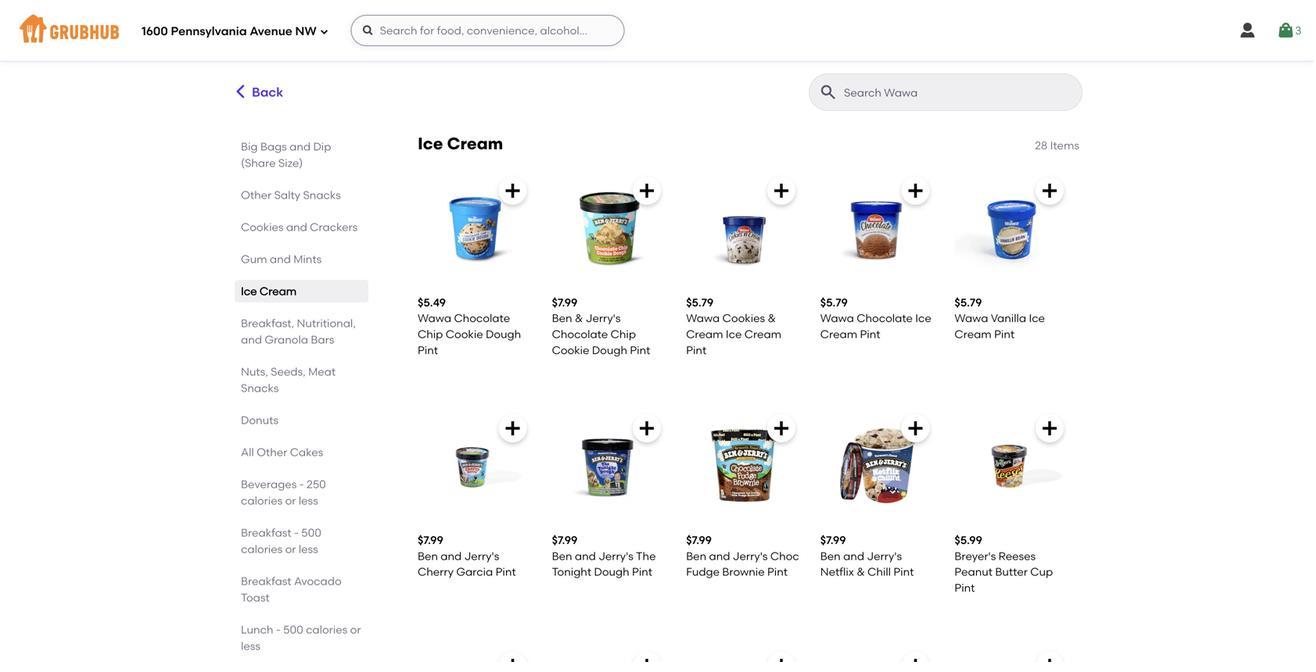 Task type: describe. For each thing, give the bounding box(es) containing it.
svg image for the ben and jerry's cherry garcia pint image on the left of the page
[[504, 420, 523, 438]]

items
[[1051, 139, 1080, 152]]

bags
[[261, 140, 287, 153]]

wawa for wawa cookies & cream ice cream pint
[[687, 312, 720, 325]]

mints
[[294, 253, 322, 266]]

reeses
[[999, 550, 1036, 563]]

or for beverages - 250 calories or less
[[285, 495, 296, 508]]

and down the other salty snacks tab
[[286, 221, 307, 234]]

- for breakfast
[[294, 527, 299, 540]]

less for breakfast - 500 calories or less
[[299, 543, 318, 556]]

cookie inside $5.49 wawa chocolate chip cookie dough pint
[[446, 328, 483, 341]]

$7.99 for $7.99 ben and jerry's the tonight dough pint
[[552, 534, 578, 548]]

28 items
[[1036, 139, 1080, 152]]

and for $7.99 ben and jerry's choc fudge brownie pint
[[709, 550, 731, 563]]

ben for ben and jerry's choc fudge brownie pint
[[687, 550, 707, 563]]

caret left icon image
[[232, 84, 249, 100]]

and for $7.99 ben and jerry's cherry garcia pint
[[441, 550, 462, 563]]

1600 pennsylvania avenue nw
[[142, 24, 317, 38]]

ben for ben and jerry's the tonight dough pint
[[552, 550, 573, 563]]

peanut
[[955, 566, 993, 579]]

donuts
[[241, 414, 279, 427]]

$5.99
[[955, 534, 983, 548]]

wawa chocolate ice cream pint image
[[821, 171, 936, 286]]

avenue
[[250, 24, 293, 38]]

$7.99 for $7.99 ben and jerry's netflix & chill pint
[[821, 534, 847, 548]]

vanilla
[[991, 312, 1027, 325]]

netflix
[[821, 566, 855, 579]]

seeds,
[[271, 366, 306, 379]]

cream inside $5.79 wawa chocolate ice cream pint
[[821, 328, 858, 341]]

$7.99 ben and jerry's choc fudge brownie pint
[[687, 534, 800, 579]]

cream inside tab
[[260, 285, 297, 298]]

pint inside $5.99 breyer's reeses peanut butter cup pint
[[955, 582, 976, 595]]

250
[[307, 478, 326, 492]]

$7.99 ben and jerry's the tonight dough pint
[[552, 534, 656, 579]]

big bags and dip (share size)
[[241, 140, 331, 170]]

wawa for wawa chocolate chip cookie dough pint
[[418, 312, 452, 325]]

ben & jerry's chocolate chip cookie dough pint image
[[552, 171, 668, 286]]

ben for ben and jerry's netflix & chill pint
[[821, 550, 841, 563]]

$5.49 wawa chocolate chip cookie dough pint
[[418, 296, 521, 357]]

$5.79 for $5.79 wawa chocolate ice cream pint
[[821, 296, 848, 310]]

cakes
[[290, 446, 323, 459]]

chill
[[868, 566, 891, 579]]

svg image for wawa chocolate chip cookie dough pint image on the left of the page
[[504, 182, 523, 200]]

the
[[636, 550, 656, 563]]

cookies inside $5.79 wawa cookies & cream ice cream pint
[[723, 312, 766, 325]]

jerry's for brownie
[[733, 550, 768, 563]]

snacks inside nuts, seeds, meat snacks
[[241, 382, 279, 395]]

size)
[[279, 157, 303, 170]]

cookies and crackers
[[241, 221, 358, 234]]

28
[[1036, 139, 1048, 152]]

gum and mints
[[241, 253, 322, 266]]

beverages
[[241, 478, 297, 492]]

ice cream inside tab
[[241, 285, 297, 298]]

bars
[[311, 333, 334, 347]]

nuts, seeds, meat snacks
[[241, 366, 336, 395]]

Search Wawa search field
[[843, 85, 1078, 100]]

beverages - 250 calories or less tab
[[241, 477, 362, 510]]

svg image for 'nestle drumstick vanilla king size 7.5 oz' "image"
[[1041, 658, 1060, 663]]

wawa for wawa vanilla ice cream pint
[[955, 312, 989, 325]]

$5.79 for $5.79 wawa vanilla ice cream pint
[[955, 296, 983, 310]]

jerry's for chill
[[868, 550, 903, 563]]

cream inside the $5.79 wawa vanilla ice cream pint
[[955, 328, 992, 341]]

$5.49
[[418, 296, 446, 310]]

fudge
[[687, 566, 720, 579]]

svg image for $5.99 breyer's reeses peanut butter cup pint
[[1041, 420, 1060, 438]]

beverages - 250 calories or less
[[241, 478, 326, 508]]

3 button
[[1277, 16, 1302, 45]]

nuts,
[[241, 366, 268, 379]]

svg image for $5.79 wawa vanilla ice cream pint
[[1041, 182, 1060, 200]]

nestle drumstick triple chocolate 7.5 oz image
[[821, 647, 936, 663]]

cherry
[[418, 566, 454, 579]]

crackers
[[310, 221, 358, 234]]

pint inside $5.79 wawa cookies & cream ice cream pint
[[687, 344, 707, 357]]

Search for food, convenience, alcohol... search field
[[351, 15, 625, 46]]

dough inside $5.49 wawa chocolate chip cookie dough pint
[[486, 328, 521, 341]]

lunch - 500 calories or less tab
[[241, 622, 362, 655]]

chip inside $7.99 ben & jerry's chocolate chip cookie dough pint
[[611, 328, 636, 341]]

ben and jerry's cherry garcia pint image
[[418, 409, 533, 524]]

500 for lunch
[[283, 624, 303, 637]]

ben and jerry's the tonight dough pint image
[[552, 409, 668, 524]]

all other cakes tab
[[241, 445, 362, 461]]

garcia
[[457, 566, 493, 579]]

svg image for chipwich vanilla chocolate chip ice cream sandwich 4.25 oz image
[[504, 658, 523, 663]]

brownie
[[723, 566, 765, 579]]

breakfast - 500 calories or less
[[241, 527, 322, 556]]

gum
[[241, 253, 267, 266]]

reeses peanut butter bar 2.75 oz image
[[687, 647, 802, 663]]

3
[[1296, 24, 1302, 37]]

pint inside $7.99 ben and jerry's the tonight dough pint
[[632, 566, 653, 579]]

wawa chocolate chip cookie dough pint image
[[418, 171, 533, 286]]

chocolate for dough
[[454, 312, 510, 325]]

butter
[[996, 566, 1028, 579]]

ben for ben and jerry's cherry garcia pint
[[418, 550, 438, 563]]

$5.99 breyer's reeses peanut butter cup pint
[[955, 534, 1054, 595]]

pint inside the $7.99 ben and jerry's netflix & chill pint
[[894, 566, 915, 579]]

1 horizontal spatial ice cream
[[418, 134, 503, 154]]

chocolate inside $7.99 ben & jerry's chocolate chip cookie dough pint
[[552, 328, 608, 341]]



Task type: locate. For each thing, give the bounding box(es) containing it.
jerry's
[[586, 312, 621, 325], [465, 550, 500, 563], [599, 550, 634, 563], [733, 550, 768, 563], [868, 550, 903, 563]]

0 horizontal spatial &
[[575, 312, 583, 325]]

tonight
[[552, 566, 592, 579]]

and up size)
[[290, 140, 311, 153]]

wawa cookies & cream ice cream pint image
[[687, 171, 802, 286]]

wawa inside $5.49 wawa chocolate chip cookie dough pint
[[418, 312, 452, 325]]

salty
[[274, 189, 301, 202]]

less down 250
[[299, 495, 318, 508]]

ice inside $5.79 wawa chocolate ice cream pint
[[916, 312, 932, 325]]

calories for breakfast - 500 calories or less
[[241, 543, 283, 556]]

ben inside '$7.99 ben and jerry's choc fudge brownie pint'
[[687, 550, 707, 563]]

1 horizontal spatial snacks
[[303, 189, 341, 202]]

0 vertical spatial breakfast
[[241, 527, 292, 540]]

and up cherry
[[441, 550, 462, 563]]

breakfast for breakfast - 500 calories or less
[[241, 527, 292, 540]]

or up breakfast avocado toast
[[285, 543, 296, 556]]

2 horizontal spatial $5.79
[[955, 296, 983, 310]]

or inside breakfast - 500 calories or less
[[285, 543, 296, 556]]

pint
[[861, 328, 881, 341], [995, 328, 1015, 341], [418, 344, 438, 357], [630, 344, 651, 357], [687, 344, 707, 357], [496, 566, 516, 579], [632, 566, 653, 579], [768, 566, 788, 579], [894, 566, 915, 579], [955, 582, 976, 595]]

500 inside breakfast - 500 calories or less
[[302, 527, 322, 540]]

1 vertical spatial cookies
[[723, 312, 766, 325]]

nuts, seeds, meat snacks tab
[[241, 364, 362, 397]]

chipwich vanilla chocolate chip ice cream sandwich 4.25 oz image
[[418, 647, 533, 663]]

$7.99 for $7.99 ben and jerry's cherry garcia pint
[[418, 534, 444, 548]]

jerry's for cookie
[[586, 312, 621, 325]]

calories down beverages
[[241, 495, 283, 508]]

pint inside the $5.79 wawa vanilla ice cream pint
[[995, 328, 1015, 341]]

meat
[[308, 366, 336, 379]]

breakfast, nutritional, and granola bars
[[241, 317, 356, 347]]

back
[[252, 85, 284, 100]]

or inside lunch - 500 calories or less
[[350, 624, 361, 637]]

0 horizontal spatial $5.79
[[687, 296, 714, 310]]

jerry's inside the $7.99 ben and jerry's cherry garcia pint
[[465, 550, 500, 563]]

1 vertical spatial other
[[257, 446, 288, 459]]

breyer's reeses peanut butter cup pint image
[[955, 409, 1071, 524]]

500 right the lunch
[[283, 624, 303, 637]]

$7.99
[[552, 296, 578, 310], [418, 534, 444, 548], [552, 534, 578, 548], [687, 534, 712, 548], [821, 534, 847, 548]]

snacks inside tab
[[303, 189, 341, 202]]

magnum double caramel ice cream bar 3.3 oz image
[[552, 647, 668, 663]]

breakfast inside breakfast avocado toast
[[241, 575, 292, 589]]

pint inside $7.99 ben & jerry's chocolate chip cookie dough pint
[[630, 344, 651, 357]]

2 horizontal spatial -
[[300, 478, 304, 492]]

$7.99 for $7.99 ben & jerry's chocolate chip cookie dough pint
[[552, 296, 578, 310]]

svg image for $7.99 ben and jerry's netflix & chill pint
[[907, 420, 925, 438]]

0 horizontal spatial chocolate
[[454, 312, 510, 325]]

1 breakfast from the top
[[241, 527, 292, 540]]

- right the lunch
[[276, 624, 281, 637]]

breakfast for breakfast avocado toast
[[241, 575, 292, 589]]

jerry's for dough
[[599, 550, 634, 563]]

pint inside the $7.99 ben and jerry's cherry garcia pint
[[496, 566, 516, 579]]

1 horizontal spatial cookies
[[723, 312, 766, 325]]

and inside the $7.99 ben and jerry's netflix & chill pint
[[844, 550, 865, 563]]

nw
[[295, 24, 317, 38]]

&
[[575, 312, 583, 325], [768, 312, 776, 325], [857, 566, 865, 579]]

500
[[302, 527, 322, 540], [283, 624, 303, 637]]

and down "breakfast,"
[[241, 333, 262, 347]]

- for lunch
[[276, 624, 281, 637]]

$5.79 wawa chocolate ice cream pint
[[821, 296, 932, 341]]

svg image for reeses peanut butter bar 2.75 oz image
[[772, 658, 791, 663]]

4 wawa from the left
[[955, 312, 989, 325]]

2 horizontal spatial &
[[857, 566, 865, 579]]

3 $5.79 from the left
[[955, 296, 983, 310]]

$7.99 ben & jerry's chocolate chip cookie dough pint
[[552, 296, 651, 357]]

and
[[290, 140, 311, 153], [286, 221, 307, 234], [270, 253, 291, 266], [241, 333, 262, 347], [441, 550, 462, 563], [575, 550, 596, 563], [709, 550, 731, 563], [844, 550, 865, 563]]

svg image
[[320, 27, 329, 36], [772, 182, 791, 200], [907, 182, 925, 200], [1041, 182, 1060, 200], [772, 420, 791, 438], [907, 420, 925, 438], [1041, 420, 1060, 438], [638, 658, 657, 663], [907, 658, 925, 663]]

ben for ben & jerry's chocolate chip cookie dough pint
[[552, 312, 573, 325]]

svg image for $5.79 wawa chocolate ice cream pint
[[907, 182, 925, 200]]

2 vertical spatial or
[[350, 624, 361, 637]]

0 horizontal spatial snacks
[[241, 382, 279, 395]]

less inside beverages - 250 calories or less
[[299, 495, 318, 508]]

calories
[[241, 495, 283, 508], [241, 543, 283, 556], [306, 624, 348, 637]]

-
[[300, 478, 304, 492], [294, 527, 299, 540], [276, 624, 281, 637]]

less for beverages - 250 calories or less
[[299, 495, 318, 508]]

less inside lunch - 500 calories or less
[[241, 640, 261, 654]]

calories inside beverages - 250 calories or less
[[241, 495, 283, 508]]

- inside lunch - 500 calories or less
[[276, 624, 281, 637]]

chocolate for pint
[[857, 312, 913, 325]]

chip
[[418, 328, 443, 341], [611, 328, 636, 341]]

cup
[[1031, 566, 1054, 579]]

less
[[299, 495, 318, 508], [299, 543, 318, 556], [241, 640, 261, 654]]

or down the breakfast avocado toast tab
[[350, 624, 361, 637]]

$7.99 inside $7.99 ben & jerry's chocolate chip cookie dough pint
[[552, 296, 578, 310]]

magnifying glass icon image
[[819, 83, 838, 102]]

cookies
[[241, 221, 284, 234], [723, 312, 766, 325]]

0 vertical spatial -
[[300, 478, 304, 492]]

pint inside $5.49 wawa chocolate chip cookie dough pint
[[418, 344, 438, 357]]

breakfast - 500 calories or less tab
[[241, 525, 362, 558]]

pint inside '$7.99 ben and jerry's choc fudge brownie pint'
[[768, 566, 788, 579]]

ben inside the $7.99 ben and jerry's netflix & chill pint
[[821, 550, 841, 563]]

2 chip from the left
[[611, 328, 636, 341]]

$5.79
[[687, 296, 714, 310], [821, 296, 848, 310], [955, 296, 983, 310]]

toast
[[241, 592, 270, 605]]

$7.99 inside '$7.99 ben and jerry's choc fudge brownie pint'
[[687, 534, 712, 548]]

3 wawa from the left
[[821, 312, 855, 325]]

less down the lunch
[[241, 640, 261, 654]]

1 horizontal spatial &
[[768, 312, 776, 325]]

and inside $7.99 ben and jerry's the tonight dough pint
[[575, 550, 596, 563]]

jerry's inside $7.99 ben and jerry's the tonight dough pint
[[599, 550, 634, 563]]

svg image for 'ben and jerry's the tonight dough pint' image
[[638, 420, 657, 438]]

big bags and dip (share size) tab
[[241, 139, 362, 171]]

calories down the breakfast avocado toast tab
[[306, 624, 348, 637]]

and inside '$7.99 ben and jerry's choc fudge brownie pint'
[[709, 550, 731, 563]]

(share
[[241, 157, 276, 170]]

1 horizontal spatial -
[[294, 527, 299, 540]]

0 vertical spatial ice cream
[[418, 134, 503, 154]]

choc
[[771, 550, 800, 563]]

breakfast down beverages - 250 calories or less
[[241, 527, 292, 540]]

ice
[[418, 134, 443, 154], [241, 285, 257, 298], [916, 312, 932, 325], [1030, 312, 1046, 325], [726, 328, 742, 341]]

& inside the $7.99 ben and jerry's netflix & chill pint
[[857, 566, 865, 579]]

nestle drumstick vanilla king size 7.5 oz image
[[955, 647, 1071, 663]]

1 wawa from the left
[[418, 312, 452, 325]]

1 horizontal spatial chip
[[611, 328, 636, 341]]

and inside big bags and dip (share size)
[[290, 140, 311, 153]]

breakfast, nutritional, and granola bars tab
[[241, 315, 362, 348]]

less up avocado
[[299, 543, 318, 556]]

2 $5.79 from the left
[[821, 296, 848, 310]]

$5.79 wawa vanilla ice cream pint
[[955, 296, 1046, 341]]

lunch
[[241, 624, 274, 637]]

$5.79 inside the $5.79 wawa vanilla ice cream pint
[[955, 296, 983, 310]]

svg image inside main navigation navigation
[[320, 27, 329, 36]]

pint inside $5.79 wawa chocolate ice cream pint
[[861, 328, 881, 341]]

and for $7.99 ben and jerry's the tonight dough pint
[[575, 550, 596, 563]]

500 down beverages - 250 calories or less tab on the left bottom of page
[[302, 527, 322, 540]]

and for big bags and dip (share size)
[[290, 140, 311, 153]]

0 vertical spatial cookie
[[446, 328, 483, 341]]

0 vertical spatial calories
[[241, 495, 283, 508]]

$5.79 wawa cookies & cream ice cream pint
[[687, 296, 782, 357]]

chocolate
[[454, 312, 510, 325], [857, 312, 913, 325], [552, 328, 608, 341]]

less inside breakfast - 500 calories or less
[[299, 543, 318, 556]]

lunch - 500 calories or less
[[241, 624, 361, 654]]

2 vertical spatial -
[[276, 624, 281, 637]]

breakfast inside breakfast - 500 calories or less
[[241, 527, 292, 540]]

and up fudge
[[709, 550, 731, 563]]

calories for beverages - 250 calories or less
[[241, 495, 283, 508]]

ben and jerry's choc fudge brownie pint image
[[687, 409, 802, 524]]

breakfast up toast
[[241, 575, 292, 589]]

0 vertical spatial other
[[241, 189, 272, 202]]

wawa inside $5.79 wawa cookies & cream ice cream pint
[[687, 312, 720, 325]]

dough
[[486, 328, 521, 341], [592, 344, 628, 357], [594, 566, 630, 579]]

cream
[[447, 134, 503, 154], [260, 285, 297, 298], [687, 328, 724, 341], [745, 328, 782, 341], [821, 328, 858, 341], [955, 328, 992, 341]]

all
[[241, 446, 254, 459]]

all other cakes
[[241, 446, 323, 459]]

main navigation navigation
[[0, 0, 1315, 61]]

1 vertical spatial less
[[299, 543, 318, 556]]

pennsylvania
[[171, 24, 247, 38]]

cookies inside tab
[[241, 221, 284, 234]]

$7.99 inside the $7.99 ben and jerry's netflix & chill pint
[[821, 534, 847, 548]]

- inside beverages - 250 calories or less
[[300, 478, 304, 492]]

1 vertical spatial breakfast
[[241, 575, 292, 589]]

$7.99 ben and jerry's netflix & chill pint
[[821, 534, 915, 579]]

and right gum
[[270, 253, 291, 266]]

or for breakfast - 500 calories or less
[[285, 543, 296, 556]]

ben inside $7.99 ben and jerry's the tonight dough pint
[[552, 550, 573, 563]]

0 horizontal spatial cookie
[[446, 328, 483, 341]]

gum and mints tab
[[241, 251, 362, 268]]

ice inside the $5.79 wawa vanilla ice cream pint
[[1030, 312, 1046, 325]]

1 horizontal spatial chocolate
[[552, 328, 608, 341]]

0 vertical spatial dough
[[486, 328, 521, 341]]

granola
[[265, 333, 308, 347]]

cookies and crackers tab
[[241, 219, 362, 236]]

1 vertical spatial calories
[[241, 543, 283, 556]]

svg image inside 3 button
[[1277, 21, 1296, 40]]

and inside breakfast, nutritional, and granola bars
[[241, 333, 262, 347]]

other salty snacks
[[241, 189, 341, 202]]

1600
[[142, 24, 168, 38]]

or for lunch - 500 calories or less
[[350, 624, 361, 637]]

chocolate inside $5.79 wawa chocolate ice cream pint
[[857, 312, 913, 325]]

2 horizontal spatial chocolate
[[857, 312, 913, 325]]

$7.99 ben and jerry's cherry garcia pint
[[418, 534, 516, 579]]

$7.99 inside $7.99 ben and jerry's the tonight dough pint
[[552, 534, 578, 548]]

0 horizontal spatial -
[[276, 624, 281, 637]]

$5.79 inside $5.79 wawa chocolate ice cream pint
[[821, 296, 848, 310]]

2 wawa from the left
[[687, 312, 720, 325]]

svg image for ben & jerry's chocolate chip cookie dough pint image
[[638, 182, 657, 200]]

breakfast
[[241, 527, 292, 540], [241, 575, 292, 589]]

ice cream tab
[[241, 283, 362, 300]]

breakfast avocado toast tab
[[241, 574, 362, 607]]

1 vertical spatial ice cream
[[241, 285, 297, 298]]

other
[[241, 189, 272, 202], [257, 446, 288, 459]]

and up tonight
[[575, 550, 596, 563]]

$5.79 for $5.79 wawa cookies & cream ice cream pint
[[687, 296, 714, 310]]

chocolate inside $5.49 wawa chocolate chip cookie dough pint
[[454, 312, 510, 325]]

1 vertical spatial -
[[294, 527, 299, 540]]

cookie
[[446, 328, 483, 341], [552, 344, 590, 357]]

wawa for wawa chocolate ice cream pint
[[821, 312, 855, 325]]

1 vertical spatial 500
[[283, 624, 303, 637]]

1 vertical spatial dough
[[592, 344, 628, 357]]

donuts tab
[[241, 412, 362, 429]]

- for beverages
[[300, 478, 304, 492]]

ben inside $7.99 ben & jerry's chocolate chip cookie dough pint
[[552, 312, 573, 325]]

2 vertical spatial less
[[241, 640, 261, 654]]

or inside beverages - 250 calories or less
[[285, 495, 296, 508]]

other left salty
[[241, 189, 272, 202]]

1 $5.79 from the left
[[687, 296, 714, 310]]

0 horizontal spatial ice cream
[[241, 285, 297, 298]]

1 horizontal spatial cookie
[[552, 344, 590, 357]]

ben and jerry's netflix & chill pint image
[[821, 409, 936, 524]]

other salty snacks tab
[[241, 187, 362, 203]]

wawa vanilla ice cream pint image
[[955, 171, 1071, 286]]

jerry's inside '$7.99 ben and jerry's choc fudge brownie pint'
[[733, 550, 768, 563]]

ben
[[552, 312, 573, 325], [418, 550, 438, 563], [552, 550, 573, 563], [687, 550, 707, 563], [821, 550, 841, 563]]

0 vertical spatial 500
[[302, 527, 322, 540]]

breakfast avocado toast
[[241, 575, 342, 605]]

breakfast,
[[241, 317, 294, 330]]

- inside breakfast - 500 calories or less
[[294, 527, 299, 540]]

1 vertical spatial or
[[285, 543, 296, 556]]

calories inside breakfast - 500 calories or less
[[241, 543, 283, 556]]

wawa inside $5.79 wawa chocolate ice cream pint
[[821, 312, 855, 325]]

0 vertical spatial less
[[299, 495, 318, 508]]

jerry's for pint
[[465, 550, 500, 563]]

dough inside $7.99 ben and jerry's the tonight dough pint
[[594, 566, 630, 579]]

1 chip from the left
[[418, 328, 443, 341]]

calories inside lunch - 500 calories or less
[[306, 624, 348, 637]]

$7.99 inside the $7.99 ben and jerry's cherry garcia pint
[[418, 534, 444, 548]]

& inside $7.99 ben & jerry's chocolate chip cookie dough pint
[[575, 312, 583, 325]]

and up netflix
[[844, 550, 865, 563]]

ice inside $5.79 wawa cookies & cream ice cream pint
[[726, 328, 742, 341]]

2 breakfast from the top
[[241, 575, 292, 589]]

dough inside $7.99 ben & jerry's chocolate chip cookie dough pint
[[592, 344, 628, 357]]

svg image for $5.79 wawa cookies & cream ice cream pint
[[772, 182, 791, 200]]

0 vertical spatial or
[[285, 495, 296, 508]]

500 for breakfast
[[302, 527, 322, 540]]

snacks
[[303, 189, 341, 202], [241, 382, 279, 395]]

2 vertical spatial dough
[[594, 566, 630, 579]]

back button
[[232, 74, 284, 111]]

0 horizontal spatial chip
[[418, 328, 443, 341]]

calories for lunch - 500 calories or less
[[306, 624, 348, 637]]

- left 250
[[300, 478, 304, 492]]

nutritional,
[[297, 317, 356, 330]]

jerry's inside $7.99 ben & jerry's chocolate chip cookie dough pint
[[586, 312, 621, 325]]

other right all
[[257, 446, 288, 459]]

or
[[285, 495, 296, 508], [285, 543, 296, 556], [350, 624, 361, 637]]

$5.79 inside $5.79 wawa cookies & cream ice cream pint
[[687, 296, 714, 310]]

& inside $5.79 wawa cookies & cream ice cream pint
[[768, 312, 776, 325]]

and for breakfast, nutritional, and granola bars
[[241, 333, 262, 347]]

wawa inside the $5.79 wawa vanilla ice cream pint
[[955, 312, 989, 325]]

big
[[241, 140, 258, 153]]

avocado
[[294, 575, 342, 589]]

500 inside lunch - 500 calories or less
[[283, 624, 303, 637]]

$7.99 for $7.99 ben and jerry's choc fudge brownie pint
[[687, 534, 712, 548]]

- down beverages - 250 calories or less tab on the left bottom of page
[[294, 527, 299, 540]]

ice inside tab
[[241, 285, 257, 298]]

snacks up crackers
[[303, 189, 341, 202]]

ice cream
[[418, 134, 503, 154], [241, 285, 297, 298]]

1 vertical spatial snacks
[[241, 382, 279, 395]]

breyer's
[[955, 550, 997, 563]]

less for lunch - 500 calories or less
[[241, 640, 261, 654]]

dip
[[313, 140, 331, 153]]

1 vertical spatial cookie
[[552, 344, 590, 357]]

jerry's inside the $7.99 ben and jerry's netflix & chill pint
[[868, 550, 903, 563]]

svg image for $7.99 ben and jerry's choc fudge brownie pint
[[772, 420, 791, 438]]

snacks down nuts,
[[241, 382, 279, 395]]

and inside the $7.99 ben and jerry's cherry garcia pint
[[441, 550, 462, 563]]

calories up toast
[[241, 543, 283, 556]]

ben inside the $7.99 ben and jerry's cherry garcia pint
[[418, 550, 438, 563]]

0 horizontal spatial cookies
[[241, 221, 284, 234]]

cookie inside $7.99 ben & jerry's chocolate chip cookie dough pint
[[552, 344, 590, 357]]

1 horizontal spatial $5.79
[[821, 296, 848, 310]]

chip inside $5.49 wawa chocolate chip cookie dough pint
[[418, 328, 443, 341]]

or down beverages
[[285, 495, 296, 508]]

0 vertical spatial snacks
[[303, 189, 341, 202]]

and for $7.99 ben and jerry's netflix & chill pint
[[844, 550, 865, 563]]

2 vertical spatial calories
[[306, 624, 348, 637]]

0 vertical spatial cookies
[[241, 221, 284, 234]]

svg image
[[1239, 21, 1258, 40], [1277, 21, 1296, 40], [362, 24, 375, 37], [504, 182, 523, 200], [638, 182, 657, 200], [504, 420, 523, 438], [638, 420, 657, 438], [504, 658, 523, 663], [772, 658, 791, 663], [1041, 658, 1060, 663]]

wawa
[[418, 312, 452, 325], [687, 312, 720, 325], [821, 312, 855, 325], [955, 312, 989, 325]]



Task type: vqa. For each thing, say whether or not it's contained in the screenshot.
BREAKFAST AVOCADO TOAST
yes



